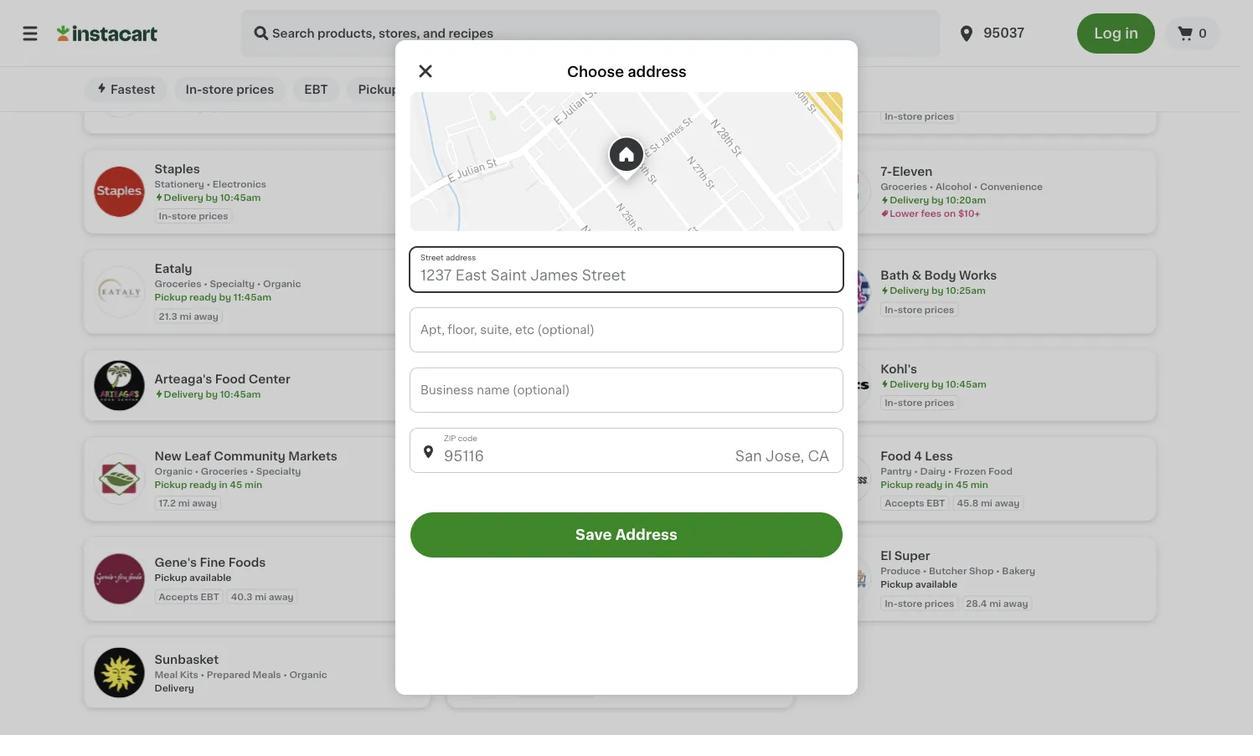 Task type: locate. For each thing, give the bounding box(es) containing it.
groceries down grocery on the top left of page
[[518, 189, 565, 199]]

min down frozen
[[971, 480, 989, 490]]

11:45am inside eataly groceries • specialty • organic pickup ready by 11:45am
[[233, 293, 272, 302]]

in down community
[[219, 480, 228, 490]]

11:45am
[[220, 103, 258, 112], [233, 293, 272, 302]]

0
[[1199, 28, 1207, 39]]

mi right 17.2
[[178, 499, 190, 508]]

delivery by 10:45am
[[164, 193, 261, 202], [527, 303, 624, 312], [890, 380, 987, 389], [164, 390, 261, 399], [527, 397, 624, 406]]

1 horizontal spatial prepared
[[571, 89, 615, 99]]

accepts
[[885, 499, 925, 508], [159, 593, 198, 602]]

accepts for 45.8 mi away
[[885, 499, 925, 508]]

shop
[[969, 567, 994, 576]]

delivery by 10:45am for big lots
[[527, 397, 624, 406]]

by inside grocery outlet groceries • organic • alcohol delivery by 10:45am
[[569, 203, 581, 212]]

45 inside food 4 less pantry • dairy • frozen food pickup ready in 45 min
[[956, 480, 969, 490]]

1 horizontal spatial alcohol
[[936, 183, 972, 192]]

new right pickup button
[[430, 84, 457, 96]]

less
[[925, 451, 953, 462]]

1 horizontal spatial min
[[971, 480, 989, 490]]

delivery by 10:45am for staples
[[164, 193, 261, 202]]

ethnic
[[654, 89, 684, 99]]

1 horizontal spatial food
[[881, 451, 911, 462]]

1 horizontal spatial &
[[551, 290, 559, 299]]

28.4 mi away
[[966, 599, 1028, 609]]

ebt for 40.3 mi away
[[201, 593, 219, 602]]

0 vertical spatial ebt
[[304, 84, 328, 96]]

0 horizontal spatial specialty
[[210, 280, 255, 289]]

delivery down arteaga's in the bottom of the page
[[164, 390, 203, 399]]

pickup down "pantry"
[[881, 480, 913, 490]]

map region
[[411, 92, 843, 231]]

prices
[[562, 12, 591, 21], [925, 12, 955, 21], [236, 84, 274, 96], [925, 112, 955, 121], [199, 212, 228, 221], [925, 305, 955, 315], [925, 399, 955, 408], [925, 599, 955, 609], [562, 686, 591, 696]]

0 vertical spatial accepts ebt
[[885, 499, 945, 508]]

the
[[518, 273, 540, 285]]

lower
[[890, 210, 919, 219]]

1 min from the left
[[245, 480, 262, 490]]

ca
[[808, 450, 829, 464]]

ready inside food 4 less pantry • dairy • frozen food pickup ready in 45 min
[[916, 480, 943, 490]]

1 vertical spatial specialty
[[210, 280, 255, 289]]

1 vertical spatial electronics
[[213, 180, 266, 189]]

in-store prices link
[[447, 0, 794, 34], [810, 0, 1157, 34], [447, 638, 794, 709]]

0 vertical spatial food
[[215, 374, 246, 385]]

min down community
[[245, 480, 262, 490]]

new left leaf
[[155, 451, 182, 462]]

2   text field from the top
[[411, 308, 843, 352]]

2 min from the left
[[971, 480, 989, 490]]

in-store prices
[[522, 12, 591, 21], [885, 12, 955, 21], [186, 84, 274, 96], [885, 112, 955, 121], [159, 212, 228, 221], [885, 305, 955, 315], [885, 399, 955, 408], [885, 599, 955, 609], [522, 686, 591, 696]]

mi right 40.3
[[255, 593, 267, 602]]

by down 'general'
[[569, 397, 581, 406]]

min
[[245, 480, 262, 490], [971, 480, 989, 490]]

min for community
[[245, 480, 262, 490]]

2 vertical spatial ebt
[[201, 593, 219, 602]]

& left "office"
[[248, 89, 255, 99]]

pickup
[[358, 84, 400, 96], [155, 293, 187, 302], [155, 480, 187, 490], [881, 480, 913, 490], [155, 574, 187, 583], [881, 581, 913, 590]]

min inside new leaf community markets organic • groceries • specialty pickup ready in 45 min
[[245, 480, 262, 490]]

10:45am up less
[[946, 380, 987, 389]]

mi for 40.3
[[255, 593, 267, 602]]

in inside food 4 less pantry • dairy • frozen food pickup ready in 45 min
[[945, 480, 954, 490]]

10:45am down outlet
[[583, 203, 624, 212]]

in inside new leaf community markets organic • groceries • specialty pickup ready in 45 min
[[219, 480, 228, 490]]

  text field
[[411, 248, 843, 292], [411, 308, 843, 352], [411, 369, 843, 412]]

1 horizontal spatial accepts ebt
[[885, 499, 945, 508]]

2 vertical spatial specialty
[[256, 467, 301, 476]]

ebt
[[304, 84, 328, 96], [927, 499, 945, 508], [201, 593, 219, 602]]

1 vertical spatial 11:45am
[[233, 293, 272, 302]]

10:45am down merchandise
[[583, 397, 624, 406]]

markets
[[288, 451, 338, 462]]

45 down community
[[230, 480, 242, 490]]

1 horizontal spatial in
[[945, 480, 954, 490]]

by down outlet
[[569, 203, 581, 212]]

1 horizontal spatial specialty
[[256, 467, 301, 476]]

0 vertical spatial   text field
[[411, 248, 843, 292]]

by up arteaga's food center
[[219, 293, 231, 302]]

prepared up 11:15am
[[571, 89, 615, 99]]

choose
[[567, 65, 624, 79]]

by down wellness
[[569, 303, 581, 312]]

electronics inside staples stationery • electronics
[[213, 180, 266, 189]]

electronics inside best buy electronics • home & office
[[155, 89, 208, 99]]

organic inside new leaf community markets organic • groceries • specialty pickup ready in 45 min
[[155, 467, 193, 476]]

food up "pantry"
[[881, 451, 911, 462]]

lots
[[540, 367, 567, 379]]

1 vertical spatial prepared
[[207, 671, 250, 680]]

delivery down health
[[527, 303, 566, 312]]

in
[[1125, 26, 1139, 41], [219, 480, 228, 490], [945, 480, 954, 490]]

goods
[[982, 63, 1022, 75]]

1 vertical spatial home
[[518, 383, 546, 392]]

grocery
[[518, 173, 567, 185]]

17.2
[[159, 499, 176, 508]]

alcohol
[[936, 183, 972, 192], [619, 189, 655, 199]]

on
[[944, 210, 956, 219]]

pickup up 17.2
[[155, 480, 187, 490]]

away down bakery
[[1004, 599, 1028, 609]]

organic inside sunbasket meal kits • prepared meals • organic delivery
[[289, 671, 327, 680]]

merchandise
[[594, 383, 656, 392]]

gene's
[[155, 557, 197, 569]]

delivery by 10:45am for the vitamin shoppe®
[[527, 303, 624, 312]]

delivery down the meal
[[155, 684, 194, 693]]

0 horizontal spatial &
[[248, 89, 255, 99]]

best
[[155, 73, 182, 85]]

0 horizontal spatial in
[[219, 480, 228, 490]]

45
[[230, 480, 242, 490], [956, 480, 969, 490]]

mi for 28.4
[[990, 599, 1001, 609]]

choose address dialog
[[395, 40, 858, 695]]

specialty down community
[[256, 467, 301, 476]]

pickup down produce
[[881, 581, 913, 590]]

2 45 from the left
[[956, 480, 969, 490]]

0 horizontal spatial electronics
[[155, 89, 208, 99]]

1 vertical spatial accepts ebt
[[159, 593, 219, 602]]

pickup inside eataly groceries • specialty • organic pickup ready by 11:45am
[[155, 293, 187, 302]]

0 horizontal spatial home
[[217, 89, 245, 99]]

ebt down gene's fine foods pickup available
[[201, 593, 219, 602]]

electronics down best
[[155, 89, 208, 99]]

1 vertical spatial accepts
[[159, 593, 198, 602]]

by down staples stationery • electronics
[[206, 193, 218, 202]]

available down fine
[[189, 574, 232, 583]]

new for new leaf community markets organic • groceries • specialty pickup ready in 45 min
[[155, 451, 182, 462]]

home down big
[[518, 383, 546, 392]]

0 vertical spatial 11:45am
[[220, 103, 258, 112]]

food left the center on the left of the page
[[215, 374, 246, 385]]

specialty up delivery by 11:15am
[[518, 89, 563, 99]]

new inside button
[[430, 84, 457, 96]]

away right 40.3
[[269, 593, 294, 602]]

mi
[[180, 312, 191, 321], [178, 499, 190, 508], [981, 499, 993, 508], [255, 593, 267, 602], [990, 599, 1001, 609]]

in right log
[[1125, 26, 1139, 41]]

45.8 mi away
[[957, 499, 1020, 508]]

specialty
[[518, 89, 563, 99], [210, 280, 255, 289], [256, 467, 301, 476]]

1 vertical spatial new
[[155, 451, 182, 462]]

away for 28.4 mi away
[[1004, 599, 1028, 609]]

new button
[[418, 77, 469, 102]]

meals inside sunbasket meal kits • prepared meals • organic delivery
[[253, 671, 281, 680]]

arteaga's
[[155, 374, 212, 385]]

bath
[[881, 270, 909, 282]]

by up less
[[932, 380, 944, 389]]

0 vertical spatial accepts
[[885, 499, 925, 508]]

1 vertical spatial &
[[912, 270, 922, 282]]

away
[[194, 312, 219, 321], [192, 499, 217, 508], [995, 499, 1020, 508], [269, 593, 294, 602], [1004, 599, 1028, 609]]

0 horizontal spatial available
[[189, 574, 232, 583]]

0 horizontal spatial 45
[[230, 480, 242, 490]]

0 horizontal spatial accepts
[[159, 593, 198, 602]]

10:45am inside grocery outlet groceries • organic • alcohol delivery by 10:45am
[[583, 203, 624, 212]]

1 horizontal spatial meals
[[617, 89, 645, 99]]

1 horizontal spatial accepts
[[885, 499, 925, 508]]

2 horizontal spatial &
[[912, 270, 922, 282]]

new
[[430, 84, 457, 96], [155, 451, 182, 462]]

dairy
[[920, 467, 946, 476]]

11:45am up the center on the left of the page
[[233, 293, 272, 302]]

dick's sporting goods
[[881, 63, 1022, 75]]

address
[[616, 528, 678, 543]]

in-
[[522, 12, 535, 21], [885, 12, 898, 21], [186, 84, 202, 96], [885, 112, 898, 121], [159, 212, 172, 221], [885, 305, 898, 315], [885, 399, 898, 408], [885, 599, 898, 609], [522, 686, 535, 696]]

•
[[211, 89, 214, 99], [565, 89, 569, 99], [648, 89, 651, 99], [207, 180, 210, 189], [930, 183, 934, 192], [974, 183, 978, 192], [567, 189, 571, 199], [613, 189, 617, 199], [204, 280, 208, 289], [257, 280, 261, 289], [606, 290, 610, 299], [549, 383, 552, 392], [195, 467, 199, 476], [250, 467, 254, 476], [914, 467, 918, 476], [948, 467, 952, 476], [923, 567, 927, 576], [996, 567, 1000, 576], [201, 671, 205, 680], [283, 671, 287, 680]]

eleven
[[892, 166, 933, 178]]

ebt left 45.8
[[927, 499, 945, 508]]

1 horizontal spatial electronics
[[213, 180, 266, 189]]

available down butcher
[[916, 581, 958, 590]]

electronics right stationery
[[213, 180, 266, 189]]

delivery by 10:45am down 'general'
[[527, 397, 624, 406]]

• inside the vitamin shoppe® health & wellness • supplements
[[606, 290, 610, 299]]

in- inside button
[[186, 84, 202, 96]]

specialty up 21.3 mi away
[[210, 280, 255, 289]]

home up the delivery by 11:45am on the top
[[217, 89, 245, 99]]

meals
[[617, 89, 645, 99], [253, 671, 281, 680]]

1 vertical spatial food
[[881, 451, 911, 462]]

mi right 45.8
[[981, 499, 993, 508]]

10:45am down the vitamin shoppe® health & wellness • supplements on the top of the page
[[583, 303, 624, 312]]

groceries down eataly
[[155, 280, 201, 289]]

accepts down "pantry"
[[885, 499, 925, 508]]

1 horizontal spatial new
[[430, 84, 457, 96]]

10:45am down staples stationery • electronics
[[220, 193, 261, 202]]

foods
[[228, 557, 266, 569]]

main content
[[0, 0, 1241, 736]]

in-store prices button
[[174, 77, 286, 102]]

delivery down bath
[[890, 286, 930, 296]]

new inside new leaf community markets organic • groceries • specialty pickup ready in 45 min
[[155, 451, 182, 462]]

delivery inside grocery outlet groceries • organic • alcohol delivery by 10:45am
[[527, 203, 566, 212]]

11:45am down in-store prices button at the top
[[220, 103, 258, 112]]

1 horizontal spatial available
[[916, 581, 958, 590]]

0 horizontal spatial min
[[245, 480, 262, 490]]

1 horizontal spatial ebt
[[304, 84, 328, 96]]

2 horizontal spatial in
[[1125, 26, 1139, 41]]

1 horizontal spatial home
[[518, 383, 546, 392]]

delivery
[[164, 103, 203, 112], [527, 103, 566, 112], [164, 193, 203, 202], [890, 196, 930, 205], [527, 203, 566, 212], [890, 286, 930, 296], [527, 303, 566, 312], [890, 380, 930, 389], [164, 390, 203, 399], [527, 397, 566, 406], [155, 684, 194, 693]]

groceries inside grocery outlet groceries • organic • alcohol delivery by 10:45am
[[518, 189, 565, 199]]

1 vertical spatial meals
[[253, 671, 281, 680]]

stationery
[[155, 180, 204, 189]]

10:45am
[[220, 193, 261, 202], [583, 203, 624, 212], [583, 303, 624, 312], [946, 380, 987, 389], [220, 390, 261, 399], [583, 397, 624, 406]]

ready up 17.2 mi away
[[189, 480, 217, 490]]

pickup inside new leaf community markets organic • groceries • specialty pickup ready in 45 min
[[155, 480, 187, 490]]

1 45 from the left
[[230, 480, 242, 490]]

home
[[217, 89, 245, 99], [518, 383, 546, 392]]

0 vertical spatial new
[[430, 84, 457, 96]]

0 vertical spatial home
[[217, 89, 245, 99]]

45 down frozen
[[956, 480, 969, 490]]

pickup down gene's
[[155, 574, 187, 583]]

away right 45.8
[[995, 499, 1020, 508]]

works
[[959, 270, 997, 282]]

mi right 21.3
[[180, 312, 191, 321]]

delivery by 10:45am down wellness
[[527, 303, 624, 312]]

2 horizontal spatial food
[[989, 467, 1013, 476]]

in down dairy
[[945, 480, 954, 490]]

delivery by 10:45am down staples stationery • electronics
[[164, 193, 261, 202]]

0 vertical spatial specialty
[[518, 89, 563, 99]]

pickup right ebt button
[[358, 84, 400, 96]]

by left 11:15am
[[569, 103, 581, 112]]

2 horizontal spatial ebt
[[927, 499, 945, 508]]

away right 21.3
[[194, 312, 219, 321]]

7-eleven groceries • alcohol • convenience
[[881, 166, 1043, 192]]

accepts ebt
[[885, 499, 945, 508], [159, 593, 219, 602]]

accepts ebt down dairy
[[885, 499, 945, 508]]

el super produce • butcher shop • bakery pickup available
[[881, 551, 1036, 590]]

accepts down gene's
[[159, 593, 198, 602]]

delivery down grocery on the top left of page
[[527, 203, 566, 212]]

sunbasket
[[155, 654, 219, 666]]

mi for 21.3
[[180, 312, 191, 321]]

ready inside new leaf community markets organic • groceries • specialty pickup ready in 45 min
[[189, 480, 217, 490]]

ready up 21.3 mi away
[[189, 293, 217, 302]]

2 vertical spatial   text field
[[411, 369, 843, 412]]

groceries inside the 7-eleven groceries • alcohol • convenience
[[881, 183, 928, 192]]

pickup up 21.3
[[155, 293, 187, 302]]

away right 17.2
[[192, 499, 217, 508]]

0 vertical spatial &
[[248, 89, 255, 99]]

save address
[[576, 528, 678, 543]]

food right frozen
[[989, 467, 1013, 476]]

1 horizontal spatial 45
[[956, 480, 969, 490]]

grocery outlet groceries • organic • alcohol delivery by 10:45am
[[518, 173, 655, 212]]

0 horizontal spatial ebt
[[201, 593, 219, 602]]

produce
[[881, 567, 921, 576]]

store inside button
[[202, 84, 234, 96]]

groceries inside eataly groceries • specialty • organic pickup ready by 11:45am
[[155, 280, 201, 289]]

ready down dairy
[[916, 480, 943, 490]]

meals down 'choose address'
[[617, 89, 645, 99]]

0 horizontal spatial prepared
[[207, 671, 250, 680]]

by inside eataly groceries • specialty • organic pickup ready by 11:45am
[[219, 293, 231, 302]]

groceries down eleven
[[881, 183, 928, 192]]

& down vitamin
[[551, 290, 559, 299]]

prepared right kits
[[207, 671, 250, 680]]

0 horizontal spatial accepts ebt
[[159, 593, 219, 602]]

accepts ebt down gene's fine foods pickup available
[[159, 593, 219, 602]]

ebt right "office"
[[304, 84, 328, 96]]

food
[[215, 374, 246, 385], [881, 451, 911, 462], [989, 467, 1013, 476]]

0 horizontal spatial alcohol
[[619, 189, 655, 199]]

0 vertical spatial electronics
[[155, 89, 208, 99]]

21.3 mi away
[[159, 312, 219, 321]]

delivery by 11:45am
[[164, 103, 258, 112]]

away for 17.2 mi away
[[192, 499, 217, 508]]

1 vertical spatial ebt
[[927, 499, 945, 508]]

meals right kits
[[253, 671, 281, 680]]

0 vertical spatial meals
[[617, 89, 645, 99]]

groceries down community
[[201, 467, 248, 476]]

& right bath
[[912, 270, 922, 282]]

community
[[214, 451, 285, 462]]

0 horizontal spatial new
[[155, 451, 182, 462]]

delivery by 10:45am down arteaga's food center
[[164, 390, 261, 399]]

pantry
[[881, 467, 912, 476]]

0 horizontal spatial meals
[[253, 671, 281, 680]]

food 4 less pantry • dairy • frozen food pickup ready in 45 min
[[881, 451, 1013, 490]]

available inside el super produce • butcher shop • bakery pickup available
[[916, 581, 958, 590]]

1 vertical spatial   text field
[[411, 308, 843, 352]]

45 inside new leaf community markets organic • groceries • specialty pickup ready in 45 min
[[230, 480, 242, 490]]

accepts for 40.3 mi away
[[159, 593, 198, 602]]

mi right 28.4
[[990, 599, 1001, 609]]

min inside food 4 less pantry • dairy • frozen food pickup ready in 45 min
[[971, 480, 989, 490]]

2 vertical spatial &
[[551, 290, 559, 299]]



Task type: vqa. For each thing, say whether or not it's contained in the screenshot.
BATH
yes



Task type: describe. For each thing, give the bounding box(es) containing it.
groceries inside new leaf community markets organic • groceries • specialty pickup ready in 45 min
[[201, 467, 248, 476]]

eataly
[[155, 263, 192, 275]]

organic inside grocery outlet groceries • organic • alcohol delivery by 10:45am
[[573, 189, 611, 199]]

ebt for 45.8 mi away
[[927, 499, 945, 508]]

delivery down buy
[[164, 103, 203, 112]]

el
[[881, 551, 892, 563]]

pickup inside button
[[358, 84, 400, 96]]

fine
[[200, 557, 226, 569]]

10:20am
[[946, 196, 987, 205]]

arteaga's food center
[[155, 374, 290, 385]]

choose address
[[567, 65, 687, 79]]

bath & body works
[[881, 270, 997, 282]]

new for new
[[430, 84, 457, 96]]

delivery down stationery
[[164, 193, 203, 202]]

best buy electronics • home & office
[[155, 73, 288, 99]]

accepts ebt for 45.8 mi away
[[885, 499, 945, 508]]

ebt button
[[293, 77, 340, 102]]

center
[[249, 374, 290, 385]]

kits
[[180, 671, 198, 680]]

away for 40.3 mi away
[[269, 593, 294, 602]]

ready for new
[[189, 480, 217, 490]]

• inside best buy electronics • home & office
[[211, 89, 214, 99]]

45.8
[[957, 499, 979, 508]]

10:45am down arteaga's food center
[[220, 390, 261, 399]]

dick's
[[881, 63, 924, 75]]

delivery up lower
[[890, 196, 930, 205]]

2 vertical spatial food
[[989, 467, 1013, 476]]

eataly groceries • specialty • organic pickup ready by 11:45am
[[155, 263, 301, 302]]

wellness
[[561, 290, 604, 299]]

specialty inside eataly groceries • specialty • organic pickup ready by 11:45am
[[210, 280, 255, 289]]

delivery by 10:20am
[[890, 196, 987, 205]]

office
[[258, 89, 288, 99]]

fastest
[[111, 84, 155, 96]]

body
[[925, 270, 957, 282]]

prepared inside sunbasket meal kits • prepared meals • organic delivery
[[207, 671, 250, 680]]

home inside best buy electronics • home & office
[[217, 89, 245, 99]]

kohl's
[[881, 364, 918, 375]]

by down 'bath & body works' at the top right of page
[[932, 286, 944, 296]]

• inside staples stationery • electronics
[[207, 180, 210, 189]]

new leaf community markets organic • groceries • specialty pickup ready in 45 min
[[155, 451, 338, 490]]

shoppe®
[[592, 273, 646, 285]]

form element
[[411, 292, 843, 558]]

vitamin
[[543, 273, 589, 285]]

save
[[576, 528, 612, 543]]

45 for community
[[230, 480, 242, 490]]

& inside the vitamin shoppe® health & wellness • supplements
[[551, 290, 559, 299]]

super
[[895, 551, 930, 563]]

45 for less
[[956, 480, 969, 490]]

jose,
[[766, 450, 805, 464]]

delivery by 10:25am
[[890, 286, 986, 296]]

pickup inside gene's fine foods pickup available
[[155, 574, 187, 583]]

mi for 45.8
[[981, 499, 993, 508]]

mi for 17.2
[[178, 499, 190, 508]]

1   text field from the top
[[411, 248, 843, 292]]

by up lower fees on $10+
[[932, 196, 944, 205]]

san
[[735, 450, 762, 464]]

fees
[[921, 210, 942, 219]]

min for less
[[971, 480, 989, 490]]

butcher
[[929, 567, 967, 576]]

buy
[[185, 73, 209, 85]]

specialty inside new leaf community markets organic • groceries • specialty pickup ready in 45 min
[[256, 467, 301, 476]]

address
[[628, 65, 687, 79]]

& inside best buy electronics • home & office
[[248, 89, 255, 99]]

log in
[[1094, 26, 1139, 41]]

gene's fine foods pickup available
[[155, 557, 266, 583]]

pickup button
[[346, 77, 411, 102]]

bakery
[[1002, 567, 1036, 576]]

in for markets
[[219, 480, 228, 490]]

0 horizontal spatial food
[[215, 374, 246, 385]]

the vitamin shoppe® health & wellness • supplements
[[518, 273, 676, 299]]

17.2 mi away
[[159, 499, 217, 508]]

• inside big lots home • general merchandise
[[549, 383, 552, 392]]

frozen
[[954, 467, 987, 476]]

organic inside eataly groceries • specialty • organic pickup ready by 11:45am
[[263, 280, 301, 289]]

san jose, ca
[[735, 450, 829, 464]]

log
[[1094, 26, 1122, 41]]

ebt inside button
[[304, 84, 328, 96]]

  text field
[[411, 429, 843, 473]]

delivery down lots
[[527, 397, 566, 406]]

supplements
[[613, 290, 676, 299]]

delivery down kohl's
[[890, 380, 930, 389]]

by down arteaga's food center
[[206, 390, 218, 399]]

alcohol inside the 7-eleven groceries • alcohol • convenience
[[936, 183, 972, 192]]

3   text field from the top
[[411, 369, 843, 412]]

leaf
[[184, 451, 211, 462]]

21.3
[[159, 312, 177, 321]]

pickup inside el super produce • butcher shop • bakery pickup available
[[881, 581, 913, 590]]

in for pantry
[[945, 480, 954, 490]]

outlet
[[570, 173, 609, 185]]

instacart logo image
[[57, 23, 158, 44]]

staples stationery • electronics
[[155, 163, 266, 189]]

0 button
[[1166, 17, 1221, 50]]

sporting
[[927, 63, 979, 75]]

7-
[[881, 166, 892, 178]]

in-store prices inside button
[[186, 84, 274, 96]]

away for 45.8 mi away
[[995, 499, 1020, 508]]

by down best buy electronics • home & office
[[206, 103, 218, 112]]

big lots home • general merchandise
[[518, 367, 656, 392]]

meal
[[155, 671, 178, 680]]

28.4
[[966, 599, 987, 609]]

staples
[[155, 163, 200, 175]]

home inside big lots home • general merchandise
[[518, 383, 546, 392]]

specialty • prepared meals • ethnic
[[518, 89, 684, 99]]

available inside gene's fine foods pickup available
[[189, 574, 232, 583]]

delivery by 10:45am down kohl's
[[890, 380, 987, 389]]

delivery left 11:15am
[[527, 103, 566, 112]]

11:15am
[[583, 103, 619, 112]]

alcohol inside grocery outlet groceries • organic • alcohol delivery by 10:45am
[[619, 189, 655, 199]]

lower fees on $10+
[[890, 210, 981, 219]]

general
[[555, 383, 592, 392]]

in inside button
[[1125, 26, 1139, 41]]

convenience
[[980, 183, 1043, 192]]

10:25am
[[946, 286, 986, 296]]

40.3
[[231, 593, 253, 602]]

delivery inside sunbasket meal kits • prepared meals • organic delivery
[[155, 684, 194, 693]]

main content containing dick's sporting goods
[[0, 0, 1241, 736]]

save address button
[[411, 513, 843, 558]]

big
[[518, 367, 537, 379]]

prices inside button
[[236, 84, 274, 96]]

ready inside eataly groceries • specialty • organic pickup ready by 11:45am
[[189, 293, 217, 302]]

0 vertical spatial prepared
[[571, 89, 615, 99]]

sunbasket meal kits • prepared meals • organic delivery
[[155, 654, 327, 693]]

2 horizontal spatial specialty
[[518, 89, 563, 99]]

away for 21.3 mi away
[[194, 312, 219, 321]]

$10+
[[958, 210, 981, 219]]

delivery by 11:15am
[[527, 103, 619, 112]]

ready for food
[[916, 480, 943, 490]]

4
[[914, 451, 922, 462]]

pickup inside food 4 less pantry • dairy • frozen food pickup ready in 45 min
[[881, 480, 913, 490]]

log in button
[[1078, 13, 1155, 54]]

accepts ebt for 40.3 mi away
[[159, 593, 219, 602]]

health
[[518, 290, 549, 299]]



